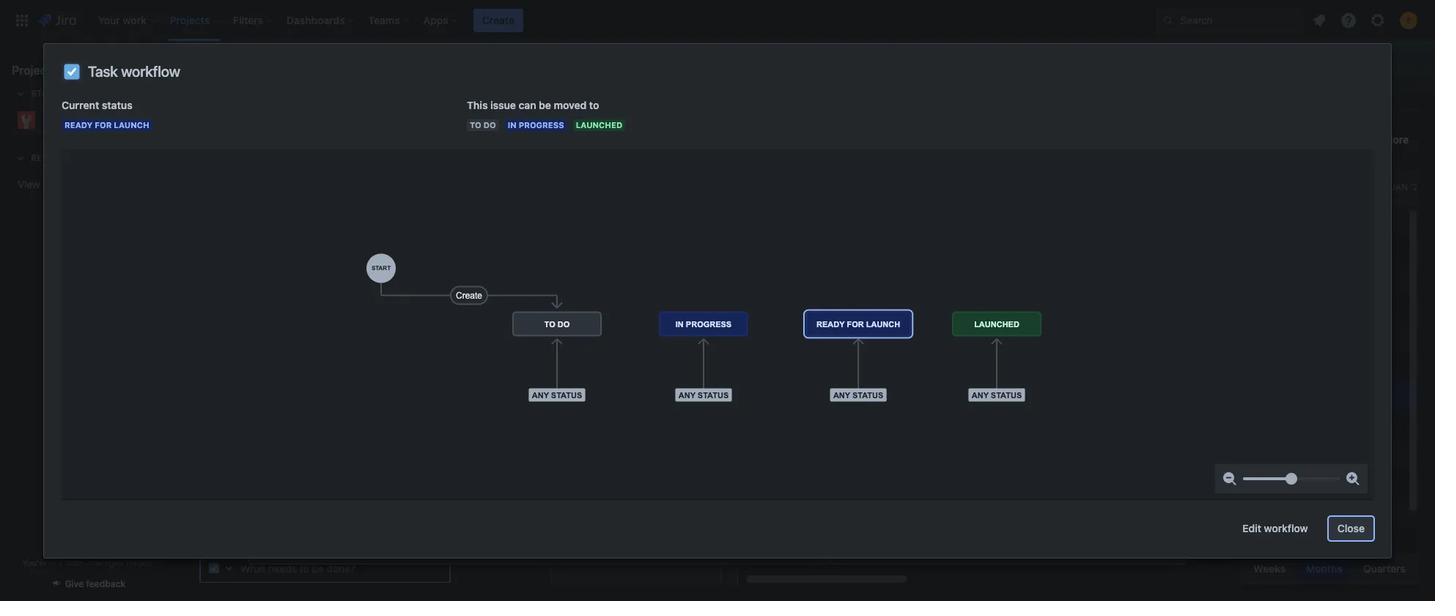 Task type: vqa. For each thing, say whether or not it's contained in the screenshot.
- associated with 2
no



Task type: locate. For each thing, give the bounding box(es) containing it.
1 vertical spatial do
[[698, 326, 711, 336]]

for right blog
[[379, 331, 392, 343]]

issue inside button
[[512, 140, 538, 152]]

progress down priority: low "image"
[[696, 346, 741, 356]]

0 horizontal spatial to do
[[470, 120, 496, 130]]

1 vertical spatial progress
[[696, 346, 741, 356]]

0 vertical spatial kickoff
[[392, 301, 424, 314]]

1 horizontal spatial in
[[685, 346, 693, 356]]

1 vertical spatial to
[[60, 114, 70, 126]]

issues link
[[554, 85, 591, 111]]

ready
[[65, 120, 93, 130]]

issue inside button
[[425, 140, 450, 152]]

pages
[[510, 92, 539, 104]]

oct
[[984, 313, 1001, 325]]

0 vertical spatial workflow
[[121, 63, 180, 80]]

Search timeline text field
[[195, 130, 306, 150]]

zoom out image
[[1221, 471, 1239, 488]]

view
[[18, 178, 40, 191], [682, 399, 705, 411]]

task workflow
[[88, 63, 180, 80]]

you're
[[23, 559, 47, 568]]

feature
[[281, 272, 317, 284]]

add a child issue button
[[343, 135, 459, 158]]

date for start date
[[888, 410, 907, 421]]

create banner
[[0, 0, 1435, 41]]

0 horizontal spatial for
[[95, 120, 112, 130]]

department
[[865, 378, 916, 389]]

starred
[[31, 88, 72, 99]]

1 vertical spatial terry turtle image
[[707, 323, 724, 340]]

to do
[[470, 120, 496, 130], [685, 326, 711, 336]]

in inside dialog
[[685, 346, 693, 356]]

tab list
[[185, 85, 1426, 111]]

jira image
[[38, 11, 76, 29], [38, 11, 76, 29]]

to
[[589, 99, 599, 111], [60, 114, 70, 126]]

2 vertical spatial workflow
[[1264, 523, 1308, 535]]

1 vertical spatial to
[[685, 326, 696, 336]]

1 horizontal spatial to
[[589, 99, 599, 111]]

0 horizontal spatial workflow
[[121, 63, 180, 80]]

kickoff right sales
[[314, 565, 346, 578]]

terry turtle image right priority: low "image"
[[707, 323, 724, 340]]

terry turtle image
[[364, 128, 387, 152], [707, 323, 724, 340]]

0 vertical spatial for
[[95, 120, 112, 130]]

due date
[[865, 314, 903, 325]]

to right go
[[60, 114, 70, 126]]

1 vertical spatial 2023
[[1021, 409, 1046, 422]]

view for view workflow
[[682, 399, 705, 411]]

1 horizontal spatial view
[[682, 399, 705, 411]]

dialog
[[248, 50, 1187, 575]]

task workflow dialog
[[44, 44, 1391, 559]]

to inside task workflow dialog
[[589, 99, 599, 111]]

in up the link issue
[[508, 120, 517, 130]]

0 horizontal spatial terry turtle image
[[364, 128, 387, 152]]

Add a comment… field
[[307, 493, 802, 522]]

forms
[[461, 92, 492, 104]]

terry turtle image left child
[[364, 128, 387, 152]]

positioning
[[364, 243, 416, 255]]

progress inside task workflow dialog
[[519, 120, 564, 130]]

primary element
[[9, 0, 1157, 41]]

1 vertical spatial for
[[379, 331, 392, 343]]

0 horizontal spatial to
[[60, 114, 70, 126]]

attach button
[[272, 135, 338, 158]]

1 horizontal spatial a
[[390, 140, 396, 152]]

0 vertical spatial view
[[18, 178, 40, 191]]

0 vertical spatial to
[[589, 99, 599, 111]]

to right issues
[[589, 99, 599, 111]]

profile image of eloisefrancis23 image
[[273, 496, 297, 519]]

workflow inside button
[[708, 399, 752, 411]]

2023 right the 13,
[[1021, 409, 1046, 422]]

issue inside task workflow dialog
[[490, 99, 516, 111]]

to inside task workflow dialog
[[470, 120, 481, 130]]

and
[[322, 301, 339, 314]]

give feedback button
[[42, 572, 134, 597]]

current status
[[62, 99, 133, 111]]

workflow for task workflow
[[121, 63, 180, 80]]

ago
[[930, 496, 946, 507]]

0 horizontal spatial in progress
[[508, 120, 564, 130]]

0 vertical spatial progress
[[519, 120, 564, 130]]

0 vertical spatial to
[[470, 120, 481, 130]]

1 horizontal spatial workflow
[[708, 399, 752, 411]]

a right add
[[390, 140, 396, 152]]

updated
[[864, 496, 900, 507]]

forms link
[[459, 85, 495, 111]]

1 horizontal spatial in progress
[[685, 346, 741, 356]]

17
[[263, 565, 274, 578]]

issue right child
[[425, 140, 450, 152]]

weeks
[[1254, 563, 1286, 575]]

kickoff
[[392, 301, 424, 314], [314, 565, 346, 578]]

1 horizontal spatial terry turtle image
[[707, 323, 724, 340]]

link
[[490, 140, 510, 152]]

logged
[[1024, 347, 1056, 360]]

0 vertical spatial 2023
[[1019, 313, 1044, 325]]

1 horizontal spatial kickoff
[[392, 301, 424, 314]]

go to market sample link
[[12, 106, 158, 135]]

sales kickoff
[[285, 565, 346, 578]]

meeting
[[427, 301, 465, 314]]

tab list containing forms
[[185, 85, 1426, 111]]

edit workflow button
[[1234, 518, 1317, 541]]

in progress down this issue can be moved to in the top left of the page
[[508, 120, 564, 130]]

months
[[1306, 563, 1343, 575]]

for down 'current status'
[[95, 120, 112, 130]]

issue
[[490, 99, 516, 111], [425, 140, 450, 152], [512, 140, 538, 152]]

search image
[[1163, 14, 1174, 26]]

issue left can in the left of the page
[[490, 99, 516, 111]]

0 vertical spatial date
[[884, 314, 903, 325]]

for
[[95, 120, 112, 130], [379, 331, 392, 343]]

progress down "be"
[[519, 120, 564, 130]]

2023 right 11,
[[1019, 313, 1044, 325]]

launched down moved
[[576, 120, 622, 130]]

start date
[[865, 410, 907, 421]]

to
[[470, 120, 481, 130], [685, 326, 696, 336]]

pages link
[[507, 85, 542, 111]]

1 horizontal spatial launched
[[685, 366, 731, 375]]

0 vertical spatial in
[[508, 120, 517, 130]]

view inside button
[[682, 399, 705, 411]]

0 vertical spatial do
[[484, 120, 496, 130]]

0 vertical spatial to do
[[470, 120, 496, 130]]

0 horizontal spatial in
[[508, 120, 517, 130]]

1 vertical spatial workflow
[[708, 399, 752, 411]]

date right "due"
[[884, 314, 903, 325]]

0 horizontal spatial view
[[18, 178, 40, 191]]

edit workflow
[[1243, 523, 1308, 535]]

1 vertical spatial kickoff
[[314, 565, 346, 578]]

task image
[[211, 566, 223, 578]]

0 horizontal spatial do
[[484, 120, 496, 130]]

date right the start
[[888, 410, 907, 421]]

quarters button
[[1354, 558, 1415, 581]]

workflow inside button
[[1264, 523, 1308, 535]]

date for due date
[[884, 314, 903, 325]]

issue right link
[[512, 140, 538, 152]]

0 vertical spatial a
[[390, 140, 396, 152]]

be
[[539, 99, 551, 111]]

in progress down priority: low "image"
[[685, 346, 741, 356]]

close
[[1338, 523, 1365, 535]]

a right in
[[59, 559, 63, 568]]

time
[[865, 346, 886, 357]]

launched up view workflow
[[685, 366, 731, 375]]

go to market sample
[[44, 114, 144, 126]]

view workflow
[[682, 399, 752, 411]]

task
[[88, 63, 118, 80]]

1 vertical spatial in
[[685, 346, 693, 356]]

in down priority: low "image"
[[685, 346, 693, 356]]

1 horizontal spatial progress
[[696, 346, 741, 356]]

1 vertical spatial launched
[[685, 366, 731, 375]]

issue for this
[[490, 99, 516, 111]]

0 vertical spatial in progress
[[508, 120, 564, 130]]

a
[[390, 140, 396, 152], [59, 559, 63, 568]]

current
[[62, 99, 99, 111]]

view all projects link
[[12, 172, 164, 198]]

0 horizontal spatial a
[[59, 559, 63, 568]]

1 vertical spatial date
[[888, 410, 907, 421]]

2 horizontal spatial workflow
[[1264, 523, 1308, 535]]

0 horizontal spatial kickoff
[[314, 565, 346, 578]]

1 horizontal spatial to do
[[685, 326, 711, 336]]

kickoff up monthly
[[392, 301, 424, 314]]

link issue
[[490, 140, 538, 152]]

1 vertical spatial view
[[682, 399, 705, 411]]

collapse starred projects image
[[12, 85, 29, 103]]

0 horizontal spatial launched
[[576, 120, 622, 130]]

0 vertical spatial launched
[[576, 120, 622, 130]]

in inside task workflow dialog
[[508, 120, 517, 130]]

0 horizontal spatial progress
[[519, 120, 564, 130]]

priority: low image
[[685, 324, 700, 339]]

no time logged
[[984, 347, 1056, 360]]

none
[[984, 377, 1009, 389]]

1 horizontal spatial do
[[698, 326, 711, 336]]

managed
[[88, 559, 124, 568]]

0 horizontal spatial to
[[470, 120, 481, 130]]

in
[[508, 120, 517, 130], [685, 346, 693, 356]]

launched inside task workflow dialog
[[576, 120, 622, 130]]

eloisefrancis23 image
[[345, 128, 368, 152]]



Task type: describe. For each thing, give the bounding box(es) containing it.
email
[[357, 272, 382, 284]]

Search field
[[1157, 8, 1303, 32]]

tracking
[[888, 346, 923, 357]]

Zoom level range field
[[1243, 465, 1340, 494]]

add
[[368, 140, 388, 152]]

1 horizontal spatial to
[[685, 326, 696, 336]]

2023 for sep 13, 2023
[[1021, 409, 1046, 422]]

updated 1 hour ago
[[864, 496, 946, 507]]

11,
[[1004, 313, 1016, 325]]

quarters
[[1363, 563, 1406, 575]]

release
[[320, 272, 354, 284]]

1 vertical spatial in progress
[[685, 346, 741, 356]]

sep
[[984, 409, 1002, 422]]

project
[[126, 559, 153, 568]]

workflow for edit workflow
[[1264, 523, 1308, 535]]

approvals
[[301, 243, 346, 255]]

this issue can be moved to
[[467, 99, 599, 111]]

announcement
[[281, 331, 352, 343]]

announcement blog for monthly feature updates
[[281, 331, 510, 343]]

moved
[[554, 99, 587, 111]]

projects
[[56, 178, 95, 191]]

to inside go to market sample link
[[60, 114, 70, 126]]

details
[[865, 149, 899, 161]]

1 vertical spatial a
[[59, 559, 63, 568]]

time tracking
[[865, 346, 923, 357]]

product
[[281, 301, 319, 314]]

create button
[[473, 8, 523, 32]]

zoom in image
[[1344, 471, 1362, 488]]

issues
[[557, 92, 588, 104]]

projects
[[12, 64, 57, 77]]

view workflow button
[[673, 388, 834, 423]]

to do inside task workflow dialog
[[470, 120, 496, 130]]

feature
[[435, 331, 469, 343]]

view all projects
[[18, 178, 95, 191]]

weeks button
[[1245, 558, 1295, 581]]

time
[[1000, 347, 1021, 360]]

can
[[519, 99, 536, 111]]

launch
[[114, 120, 149, 130]]

oct 11, 2023
[[984, 313, 1044, 325]]

you're in a team-managed project
[[23, 559, 153, 568]]

do inside task workflow dialog
[[484, 120, 496, 130]]

0 vertical spatial terry turtle image
[[364, 128, 387, 152]]

issue for link
[[512, 140, 538, 152]]

ready for launch
[[65, 120, 149, 130]]

create
[[482, 14, 515, 26]]

dialog containing attach
[[248, 50, 1187, 575]]

market
[[73, 114, 107, 126]]

details element
[[855, 138, 1172, 173]]

go
[[44, 114, 58, 126]]

status
[[102, 99, 133, 111]]

close button
[[1329, 518, 1374, 541]]

gtms-17
[[229, 565, 274, 578]]

in progress inside task workflow dialog
[[508, 120, 564, 130]]

feature release email copy
[[281, 272, 408, 284]]

feature release email copy button
[[194, 264, 456, 293]]

collapse recent projects image
[[12, 150, 29, 167]]

team-
[[65, 559, 88, 568]]

blog
[[355, 331, 376, 343]]

recent
[[31, 152, 66, 163]]

'24
[[1411, 182, 1424, 193]]

a inside 'add a child issue' button
[[390, 140, 396, 152]]

hour
[[909, 496, 928, 507]]

copy
[[385, 272, 408, 284]]

1
[[902, 496, 906, 507]]

view for view all projects
[[18, 178, 40, 191]]

add a child issue
[[368, 140, 450, 152]]

in
[[49, 559, 56, 568]]

kickoff inside 'product and marketing kickoff meeting' button
[[392, 301, 424, 314]]

workflow for view workflow
[[708, 399, 752, 411]]

updates
[[472, 331, 510, 343]]

attach
[[297, 140, 329, 152]]

1 vertical spatial to do
[[685, 326, 711, 336]]

due
[[865, 314, 882, 325]]

get
[[281, 243, 298, 255]]

sales
[[285, 565, 311, 578]]

feedback
[[86, 579, 126, 590]]

get approvals on positioning
[[281, 243, 416, 255]]

get approvals on positioning button
[[194, 235, 456, 264]]

product and marketing kickoff meeting button
[[194, 293, 465, 323]]

jan
[[1391, 182, 1408, 193]]

13,
[[1005, 409, 1019, 422]]

sep 13, 2023
[[984, 409, 1046, 422]]

gtms-17 link
[[229, 565, 274, 578]]

monthly
[[395, 331, 433, 343]]

child
[[399, 140, 422, 152]]

this
[[467, 99, 488, 111]]

give feedback
[[65, 579, 126, 590]]

sample
[[109, 114, 144, 126]]

show child issues image
[[194, 563, 211, 581]]

jan '24
[[1391, 182, 1424, 193]]

do inside dialog
[[698, 326, 711, 336]]

no
[[984, 347, 997, 360]]

1 horizontal spatial for
[[379, 331, 392, 343]]

edit
[[1243, 523, 1262, 535]]

2023 for oct 11, 2023
[[1019, 313, 1044, 325]]

start
[[865, 410, 886, 421]]

give
[[65, 579, 84, 590]]

marketing
[[342, 301, 389, 314]]

on
[[349, 243, 361, 255]]

months button
[[1298, 558, 1352, 581]]

for inside task workflow dialog
[[95, 120, 112, 130]]

all
[[43, 178, 54, 191]]

link issue button
[[465, 135, 548, 158]]

product and marketing kickoff meeting
[[281, 301, 465, 314]]



